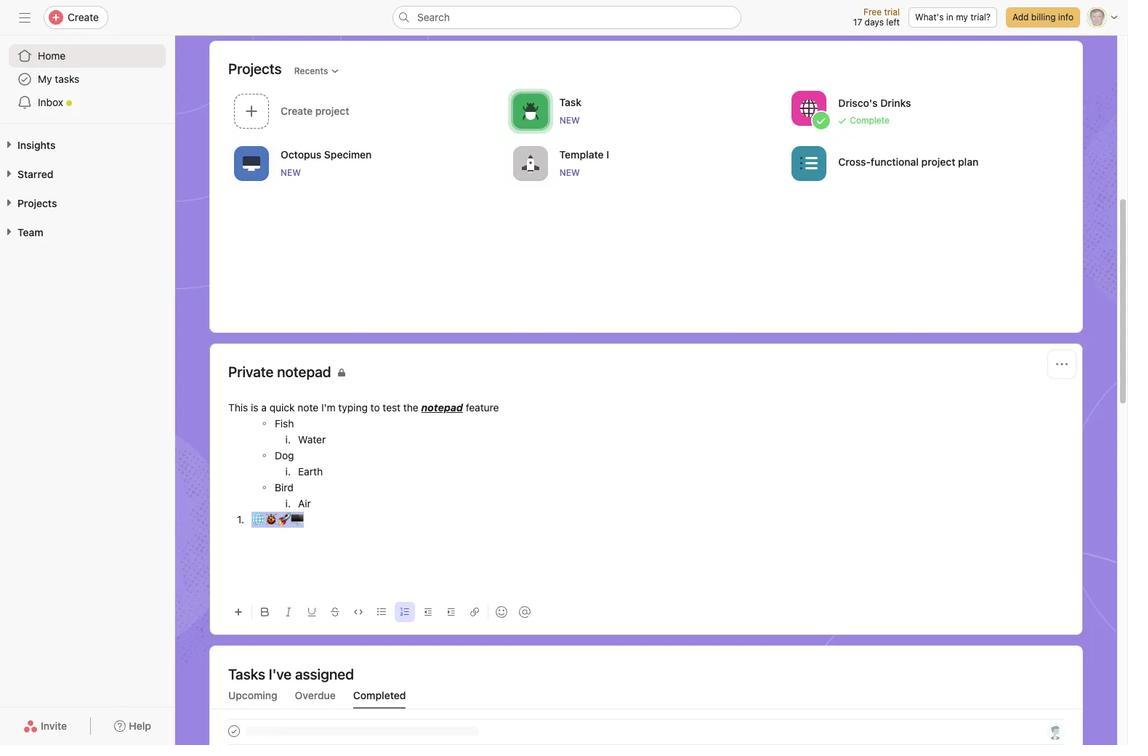 Task type: describe. For each thing, give the bounding box(es) containing it.
template i new
[[560, 148, 610, 178]]

to
[[371, 402, 380, 414]]

bird
[[275, 482, 294, 494]]

cross-functional project plan link
[[787, 141, 1066, 188]]

search list box
[[393, 6, 742, 29]]

quick
[[270, 402, 295, 414]]

water
[[298, 434, 326, 446]]

create project link
[[228, 89, 507, 135]]

i'm
[[321, 402, 336, 414]]

inbox link
[[9, 91, 166, 114]]

0 vertical spatial projects
[[228, 60, 282, 77]]

octopus specimen new
[[281, 148, 372, 178]]

at mention image
[[519, 607, 531, 618]]

code image
[[354, 608, 363, 617]]

days
[[865, 17, 884, 28]]

tasks i've assigned
[[228, 666, 354, 683]]

what's in my trial? button
[[909, 7, 998, 28]]

link image
[[471, 608, 479, 617]]

emoji image
[[496, 607, 508, 618]]

upcoming
[[228, 690, 278, 702]]

trial
[[885, 7, 900, 17]]

this
[[228, 402, 248, 414]]

cross-
[[839, 155, 871, 168]]

free
[[864, 7, 882, 17]]

billing
[[1032, 12, 1056, 23]]

completed button
[[353, 690, 406, 709]]

projects button
[[0, 196, 57, 211]]

help button
[[105, 714, 161, 740]]

search
[[418, 11, 450, 23]]

functional
[[871, 155, 919, 168]]

dog
[[275, 450, 294, 462]]

what's in my trial?
[[916, 12, 991, 23]]

17
[[854, 17, 863, 28]]

strikethrough image
[[331, 608, 340, 617]]

new for octopus specimen
[[281, 167, 301, 178]]

i've assigned
[[269, 666, 354, 683]]

recents button
[[288, 61, 347, 81]]

invite
[[41, 720, 67, 732]]

air
[[298, 498, 311, 510]]

task
[[560, 96, 582, 108]]

help
[[129, 720, 151, 732]]

increase list indent image
[[447, 608, 456, 617]]

fish
[[275, 418, 294, 430]]

numbered list image
[[401, 608, 410, 617]]

overdue button
[[295, 690, 336, 709]]

a
[[261, 402, 267, 414]]

i
[[607, 148, 610, 160]]

starred button
[[0, 167, 53, 182]]

team
[[17, 226, 43, 239]]

starred
[[17, 168, 53, 180]]

free trial 17 days left
[[854, 7, 900, 28]]

create
[[68, 11, 99, 23]]

projects inside dropdown button
[[17, 197, 57, 209]]

octopus
[[281, 148, 322, 160]]

hide sidebar image
[[19, 12, 31, 23]]

globe image
[[801, 99, 819, 117]]

in
[[947, 12, 954, 23]]

add billing info button
[[1007, 7, 1081, 28]]

task new
[[560, 96, 582, 125]]

bulleted list image
[[377, 608, 386, 617]]

recents
[[294, 65, 328, 76]]

private notepad
[[228, 364, 331, 380]]

completed
[[353, 690, 406, 702]]

tasks
[[55, 73, 80, 85]]

info
[[1059, 12, 1074, 23]]

cross-functional project plan
[[839, 155, 979, 168]]

this is a quick note i'm typing to test the notepad feature fish water dog earth bird air 🌐🐞🚀🖥️
[[228, 402, 499, 526]]

my
[[38, 73, 52, 85]]

typing
[[338, 402, 368, 414]]

rocket image
[[522, 155, 539, 172]]



Task type: locate. For each thing, give the bounding box(es) containing it.
0 horizontal spatial notepad
[[277, 364, 331, 380]]

create project
[[281, 104, 350, 117]]

note
[[298, 402, 319, 414]]

new down task
[[560, 115, 580, 125]]

search button
[[393, 6, 742, 29]]

italics image
[[284, 608, 293, 617]]

🌐🐞🚀🖥️
[[252, 514, 304, 526]]

my tasks
[[38, 73, 80, 85]]

feature
[[466, 402, 499, 414]]

new down template
[[560, 167, 580, 178]]

add
[[1013, 12, 1030, 23]]

1 vertical spatial notepad
[[422, 402, 463, 414]]

insert an object image
[[234, 608, 243, 617]]

underline image
[[308, 608, 316, 617]]

1 vertical spatial projects
[[17, 197, 57, 209]]

new for template i
[[560, 167, 580, 178]]

new inside template i new
[[560, 167, 580, 178]]

insights
[[17, 139, 56, 151]]

tasks
[[228, 666, 265, 683]]

my
[[957, 12, 969, 23]]

upcoming button
[[228, 690, 278, 709]]

test
[[383, 402, 401, 414]]

bold image
[[261, 608, 270, 617]]

add billing info
[[1013, 12, 1074, 23]]

projects down starred
[[17, 197, 57, 209]]

notepad right the
[[422, 402, 463, 414]]

document containing this is a quick note i'm typing to test the
[[228, 400, 1065, 590]]

drisco's
[[839, 96, 878, 109]]

new down octopus
[[281, 167, 301, 178]]

specimen
[[324, 148, 372, 160]]

notepad inside this is a quick note i'm typing to test the notepad feature fish water dog earth bird air 🌐🐞🚀🖥️
[[422, 402, 463, 414]]

actions image
[[1057, 359, 1068, 370]]

trial?
[[971, 12, 991, 23]]

earth
[[298, 466, 323, 478]]

drisco's drinks
[[839, 96, 912, 109]]

private
[[228, 364, 274, 380]]

the
[[404, 402, 419, 414]]

team button
[[0, 225, 43, 240]]

0 vertical spatial notepad
[[277, 364, 331, 380]]

complete
[[851, 115, 890, 125]]

new
[[560, 115, 580, 125], [281, 167, 301, 178], [560, 167, 580, 178]]

notepad
[[277, 364, 331, 380], [422, 402, 463, 414]]

new inside octopus specimen new
[[281, 167, 301, 178]]

template
[[560, 148, 604, 160]]

invite button
[[14, 714, 76, 740]]

1 horizontal spatial projects
[[228, 60, 282, 77]]

1 horizontal spatial notepad
[[422, 402, 463, 414]]

inbox
[[38, 96, 63, 108]]

projects left recents
[[228, 60, 282, 77]]

list image
[[801, 155, 819, 172]]

decrease list indent image
[[424, 608, 433, 617]]

my tasks link
[[9, 68, 166, 91]]

home link
[[9, 44, 166, 68]]

toolbar
[[228, 596, 1065, 628]]

0 horizontal spatial projects
[[17, 197, 57, 209]]

home
[[38, 49, 66, 62]]

insights button
[[0, 138, 56, 153]]

is
[[251, 402, 259, 414]]

drinks
[[881, 96, 912, 109]]

bug image
[[522, 102, 539, 120]]

create button
[[44, 6, 108, 29]]

overdue
[[295, 690, 336, 702]]

what's
[[916, 12, 944, 23]]

projects
[[228, 60, 282, 77], [17, 197, 57, 209]]

project
[[922, 155, 956, 168]]

new inside task new
[[560, 115, 580, 125]]

left
[[887, 17, 900, 28]]

notepad up "note"
[[277, 364, 331, 380]]

plan
[[959, 155, 979, 168]]

computer image
[[243, 155, 260, 172]]

global element
[[0, 36, 175, 123]]

document
[[228, 400, 1065, 590]]



Task type: vqa. For each thing, say whether or not it's contained in the screenshot.
I'Ve Assigned
yes



